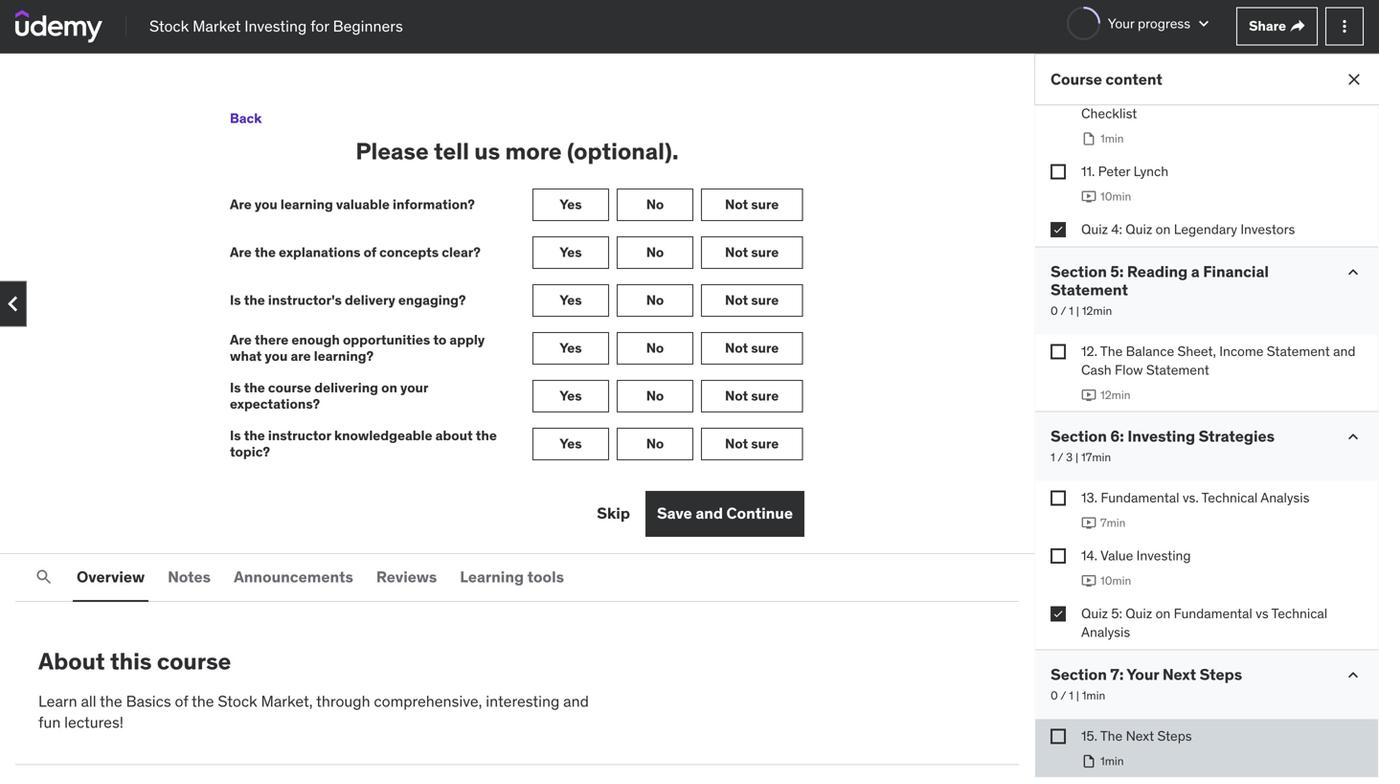 Task type: locate. For each thing, give the bounding box(es) containing it.
is for is the instructor knowledgeable about the topic?
[[230, 427, 241, 444]]

is the instructor knowledgeable about the topic?
[[230, 427, 497, 461]]

1 horizontal spatial of
[[364, 244, 376, 261]]

6 not sure from the top
[[725, 435, 779, 453]]

yes inside is the instructor's delivery engaging? group
[[560, 292, 582, 309]]

0 vertical spatial the
[[1101, 343, 1123, 360]]

the
[[255, 244, 276, 261], [244, 292, 265, 309], [244, 379, 265, 397], [244, 427, 265, 444], [476, 427, 497, 444], [100, 692, 122, 712], [192, 692, 214, 712]]

analysis down strategies
[[1261, 489, 1310, 507]]

next down quiz 5: quiz on fundamental vs technical analysis
[[1163, 665, 1196, 685]]

on left legendary
[[1156, 221, 1171, 238]]

what
[[230, 348, 262, 365]]

statement right "income"
[[1267, 343, 1330, 360]]

0 horizontal spatial of
[[175, 692, 188, 712]]

and inside button
[[696, 504, 723, 524]]

5 no from the top
[[646, 387, 664, 405]]

section inside "section 6: investing strategies 1 / 3 | 17min"
[[1051, 427, 1107, 446]]

no inside 'group'
[[646, 435, 664, 453]]

small image
[[1344, 263, 1363, 282], [1344, 428, 1363, 447]]

2 vertical spatial 1
[[1069, 689, 1074, 704]]

yes down is the instructor's delivery engaging? group
[[560, 339, 582, 357]]

reading
[[1127, 262, 1188, 281]]

0 vertical spatial statement
[[1051, 280, 1128, 300]]

not for your
[[725, 387, 748, 405]]

13. fundamental vs. technical analysis
[[1081, 489, 1310, 507]]

1 vertical spatial small image
[[1344, 666, 1363, 685]]

xsmall image for 15. the next steps
[[1051, 729, 1066, 745]]

1min for 15. the next steps
[[1101, 754, 1124, 769]]

1 vertical spatial /
[[1058, 450, 1063, 465]]

notes
[[168, 567, 211, 587]]

checklist
[[1081, 105, 1137, 122]]

section
[[1051, 262, 1107, 281], [1051, 427, 1107, 446], [1051, 665, 1107, 685]]

2 vertical spatial and
[[563, 692, 589, 712]]

0 vertical spatial are
[[230, 196, 252, 213]]

vs
[[1256, 605, 1269, 622]]

6 no from the top
[[646, 435, 664, 453]]

12min up 12.
[[1082, 304, 1112, 319]]

1 vertical spatial investing
[[1128, 427, 1195, 446]]

stock
[[149, 16, 189, 36], [218, 692, 257, 712]]

sure inside is the course delivering on your expectations? group
[[751, 387, 779, 405]]

section left 7:
[[1051, 665, 1107, 685]]

section inside section 5: reading a financial statement 0 / 1 | 12min
[[1051, 262, 1107, 281]]

next right 15.
[[1126, 728, 1154, 745]]

3 yes from the top
[[560, 292, 582, 309]]

2 vertical spatial section
[[1051, 665, 1107, 685]]

0 vertical spatial is
[[230, 292, 241, 309]]

flow
[[1115, 362, 1143, 379]]

1 vertical spatial technical
[[1272, 605, 1328, 622]]

not inside are there enough opportunities to apply what you are learning? group
[[725, 339, 748, 357]]

1 horizontal spatial and
[[696, 504, 723, 524]]

fun
[[38, 713, 61, 733]]

|
[[1076, 304, 1079, 319], [1076, 450, 1079, 465], [1076, 689, 1079, 704]]

2 section from the top
[[1051, 427, 1107, 446]]

sure
[[751, 196, 779, 213], [751, 244, 779, 261], [751, 292, 779, 309], [751, 339, 779, 357], [751, 387, 779, 405], [751, 435, 779, 453]]

yes inside are the explanations of concepts clear? group
[[560, 244, 582, 261]]

1min up 15.
[[1082, 689, 1106, 704]]

no inside group
[[646, 339, 664, 357]]

the right 12.
[[1101, 343, 1123, 360]]

analysis inside quiz 5: quiz on fundamental vs technical analysis
[[1081, 624, 1130, 641]]

0 vertical spatial course
[[268, 379, 311, 397]]

on up section 7: your next steps dropdown button on the right
[[1156, 605, 1171, 622]]

1min right start philip fisher's 15-point investment checklist image
[[1101, 131, 1124, 146]]

yes inside is the course delivering on your expectations? group
[[560, 387, 582, 405]]

1 vertical spatial stock
[[218, 692, 257, 712]]

section 6: investing strategies button
[[1051, 427, 1275, 446]]

you left learning
[[255, 196, 278, 213]]

the inside 12. the balance sheet, income statement and cash flow statement
[[1101, 343, 1123, 360]]

yes inside is the instructor knowledgeable about the topic? 'group'
[[560, 435, 582, 453]]

0 vertical spatial 0
[[1051, 304, 1058, 319]]

market
[[193, 16, 241, 36]]

4 no from the top
[[646, 339, 664, 357]]

of inside learn all the basics of the stock market, through comprehensive, interesting and fun lectures!
[[175, 692, 188, 712]]

the right all
[[100, 692, 122, 712]]

0 vertical spatial section
[[1051, 262, 1107, 281]]

1 vertical spatial section
[[1051, 427, 1107, 446]]

xsmall image left 15.
[[1051, 729, 1066, 745]]

content
[[1106, 69, 1163, 89]]

no inside are the explanations of concepts clear? group
[[646, 244, 664, 261]]

2 | from the top
[[1076, 450, 1079, 465]]

value
[[1101, 547, 1133, 565]]

2 horizontal spatial and
[[1333, 343, 1356, 360]]

the inside is the course delivering on your expectations?
[[244, 379, 265, 397]]

1 not sure from the top
[[725, 196, 779, 213]]

xsmall image for 13. fundamental vs. technical analysis
[[1051, 491, 1066, 506]]

on for 14. value investing
[[1156, 605, 1171, 622]]

5 yes from the top
[[560, 387, 582, 405]]

(optional).
[[567, 137, 679, 166]]

5: for quiz
[[1111, 605, 1122, 622]]

1 10min from the top
[[1101, 189, 1131, 204]]

of left concepts
[[364, 244, 376, 261]]

1 vertical spatial course
[[157, 648, 231, 676]]

12min right play the balance sheet, income statement and cash flow statement 'icon' on the right
[[1101, 388, 1131, 403]]

1min for 10. philip fisher's 15-point investment checklist
[[1101, 131, 1124, 146]]

no inside is the course delivering on your expectations? group
[[646, 387, 664, 405]]

1 is from the top
[[230, 292, 241, 309]]

3 are from the top
[[230, 331, 252, 349]]

4:
[[1111, 221, 1123, 238]]

investing
[[245, 16, 307, 36], [1128, 427, 1195, 446], [1137, 547, 1191, 565]]

2 vertical spatial 1min
[[1101, 754, 1124, 769]]

0 vertical spatial and
[[1333, 343, 1356, 360]]

statement down sheet, in the right top of the page
[[1146, 362, 1210, 379]]

5 not from the top
[[725, 387, 748, 405]]

about
[[38, 648, 105, 676]]

no for clear?
[[646, 244, 664, 261]]

not sure
[[725, 196, 779, 213], [725, 244, 779, 261], [725, 292, 779, 309], [725, 339, 779, 357], [725, 387, 779, 405], [725, 435, 779, 453]]

1 horizontal spatial statement
[[1146, 362, 1210, 379]]

1 vertical spatial |
[[1076, 450, 1079, 465]]

2 not from the top
[[725, 244, 748, 261]]

6 sure from the top
[[751, 435, 779, 453]]

yes down are the explanations of concepts clear? group
[[560, 292, 582, 309]]

sure for your
[[751, 387, 779, 405]]

| inside section 7: your next steps 0 / 1 | 1min
[[1076, 689, 1079, 704]]

| inside "section 6: investing strategies 1 / 3 | 17min"
[[1076, 450, 1079, 465]]

investing inside stock market investing for beginners link
[[245, 16, 307, 36]]

learning?
[[314, 348, 374, 365]]

2 vertical spatial |
[[1076, 689, 1079, 704]]

10min for value
[[1101, 574, 1131, 589]]

0
[[1051, 304, 1058, 319], [1051, 689, 1058, 704]]

2 vertical spatial are
[[230, 331, 252, 349]]

12min inside section 5: reading a financial statement 0 / 1 | 12min
[[1082, 304, 1112, 319]]

1 vertical spatial are
[[230, 244, 252, 261]]

xsmall image inside share button
[[1290, 19, 1306, 34]]

investing inside "section 6: investing strategies 1 / 3 | 17min"
[[1128, 427, 1195, 446]]

clear?
[[442, 244, 481, 261]]

15-
[[1188, 86, 1207, 103]]

14. value investing
[[1081, 547, 1191, 565]]

notes button
[[164, 555, 215, 601]]

1 vertical spatial 1min
[[1082, 689, 1106, 704]]

are left explanations
[[230, 244, 252, 261]]

market,
[[261, 692, 313, 712]]

0 vertical spatial small image
[[1195, 14, 1214, 33]]

sure for apply
[[751, 339, 779, 357]]

/ inside section 5: reading a financial statement 0 / 1 | 12min
[[1061, 304, 1066, 319]]

course up the basics
[[157, 648, 231, 676]]

0 vertical spatial 10min
[[1101, 189, 1131, 204]]

14.
[[1081, 547, 1098, 565]]

0 horizontal spatial steps
[[1158, 728, 1192, 745]]

6 not from the top
[[725, 435, 748, 453]]

play the balance sheet, income statement and cash flow statement image
[[1081, 388, 1097, 403]]

0 vertical spatial 12min
[[1082, 304, 1112, 319]]

0 horizontal spatial analysis
[[1081, 624, 1130, 641]]

is inside is the course delivering on your expectations?
[[230, 379, 241, 397]]

xsmall image right 'share'
[[1290, 19, 1306, 34]]

is down what
[[230, 379, 241, 397]]

quiz down play value investing icon
[[1081, 605, 1108, 622]]

section inside section 7: your next steps 0 / 1 | 1min
[[1051, 665, 1107, 685]]

1 not from the top
[[725, 196, 748, 213]]

1 vertical spatial small image
[[1344, 428, 1363, 447]]

course content
[[1051, 69, 1163, 89]]

are left learning
[[230, 196, 252, 213]]

share
[[1249, 17, 1286, 35]]

on left your
[[381, 379, 397, 397]]

all
[[81, 692, 96, 712]]

fundamental left vs
[[1174, 605, 1253, 622]]

1 vertical spatial 5:
[[1111, 605, 1122, 622]]

valuable
[[336, 196, 390, 213]]

| inside section 5: reading a financial statement 0 / 1 | 12min
[[1076, 304, 1079, 319]]

beginners
[[333, 16, 403, 36]]

enough
[[292, 331, 340, 349]]

12.
[[1081, 343, 1098, 360]]

the right 15.
[[1100, 728, 1123, 745]]

0 horizontal spatial small image
[[1195, 14, 1214, 33]]

2 vertical spatial on
[[1156, 605, 1171, 622]]

4 not from the top
[[725, 339, 748, 357]]

0 vertical spatial steps
[[1200, 665, 1242, 685]]

4 yes from the top
[[560, 339, 582, 357]]

1 horizontal spatial steps
[[1200, 665, 1242, 685]]

1 vertical spatial 1
[[1051, 450, 1055, 465]]

stock market investing for beginners
[[149, 16, 403, 36]]

technical right vs
[[1272, 605, 1328, 622]]

not sure inside are there enough opportunities to apply what you are learning? group
[[725, 339, 779, 357]]

reviews button
[[373, 555, 441, 601]]

sure inside are you learning valuable information? group
[[751, 196, 779, 213]]

1 are from the top
[[230, 196, 252, 213]]

not sure inside is the course delivering on your expectations? group
[[725, 387, 779, 405]]

0 horizontal spatial statement
[[1051, 280, 1128, 300]]

your
[[1108, 15, 1135, 32], [1127, 665, 1159, 685]]

0 vertical spatial investing
[[245, 16, 307, 36]]

sidebar element
[[1035, 0, 1379, 779]]

the
[[1101, 343, 1123, 360], [1100, 728, 1123, 745]]

0 vertical spatial your
[[1108, 15, 1135, 32]]

5: down the value
[[1111, 605, 1122, 622]]

is up what
[[230, 292, 241, 309]]

udemy image
[[15, 10, 102, 43]]

1 vertical spatial 10min
[[1101, 574, 1131, 589]]

yes down are you learning valuable information? group
[[560, 244, 582, 261]]

fundamental up '7min'
[[1101, 489, 1180, 507]]

course for this
[[157, 648, 231, 676]]

0 vertical spatial analysis
[[1261, 489, 1310, 507]]

statement inside section 5: reading a financial statement 0 / 1 | 12min
[[1051, 280, 1128, 300]]

of right the basics
[[175, 692, 188, 712]]

1 yes from the top
[[560, 196, 582, 213]]

3 is from the top
[[230, 427, 241, 444]]

12. the balance sheet, income statement and cash flow statement
[[1081, 343, 1356, 379]]

4 not sure from the top
[[725, 339, 779, 357]]

analysis
[[1261, 489, 1310, 507], [1081, 624, 1130, 641]]

xsmall image
[[1290, 19, 1306, 34], [1051, 164, 1066, 179], [1051, 491, 1066, 506], [1051, 729, 1066, 745]]

us
[[474, 137, 500, 166]]

are inside are there enough opportunities to apply what you are learning?
[[230, 331, 252, 349]]

skip button
[[597, 491, 630, 537]]

1min right start the next steps icon
[[1101, 754, 1124, 769]]

course down are
[[268, 379, 311, 397]]

more
[[505, 137, 562, 166]]

not sure inside are the explanations of concepts clear? group
[[725, 244, 779, 261]]

2 vertical spatial /
[[1061, 689, 1066, 704]]

1 horizontal spatial course
[[268, 379, 311, 397]]

1 vertical spatial the
[[1100, 728, 1123, 745]]

3 | from the top
[[1076, 689, 1079, 704]]

3 xsmall image from the top
[[1051, 549, 1066, 564]]

xsmall image
[[1051, 222, 1066, 237], [1051, 344, 1066, 360], [1051, 549, 1066, 564], [1051, 607, 1066, 622]]

stock left market,
[[218, 692, 257, 712]]

2 is from the top
[[230, 379, 241, 397]]

1 horizontal spatial next
[[1163, 665, 1196, 685]]

instructor's
[[268, 292, 342, 309]]

10min down the value
[[1101, 574, 1131, 589]]

5: for section
[[1111, 262, 1124, 281]]

xsmall image left 11.
[[1051, 164, 1066, 179]]

statement
[[1051, 280, 1128, 300], [1267, 343, 1330, 360], [1146, 362, 1210, 379]]

investing right 6:
[[1128, 427, 1195, 446]]

3 no from the top
[[646, 292, 664, 309]]

1 vertical spatial 0
[[1051, 689, 1058, 704]]

1 the from the top
[[1101, 343, 1123, 360]]

no for apply
[[646, 339, 664, 357]]

7min
[[1101, 516, 1126, 531]]

3 not from the top
[[725, 292, 748, 309]]

1 0 from the top
[[1051, 304, 1058, 319]]

1 vertical spatial on
[[381, 379, 397, 397]]

1 vertical spatial you
[[265, 348, 288, 365]]

you left are
[[265, 348, 288, 365]]

section 6: investing strategies 1 / 3 | 17min
[[1051, 427, 1275, 465]]

not inside is the instructor knowledgeable about the topic? 'group'
[[725, 435, 748, 453]]

2 yes from the top
[[560, 244, 582, 261]]

1 horizontal spatial technical
[[1272, 605, 1328, 622]]

small image
[[1195, 14, 1214, 33], [1344, 666, 1363, 685]]

technical right vs.
[[1202, 489, 1258, 507]]

0 vertical spatial of
[[364, 244, 376, 261]]

the down what
[[244, 379, 265, 397]]

2 horizontal spatial statement
[[1267, 343, 1330, 360]]

xsmall image left "13."
[[1051, 491, 1066, 506]]

small image for section 6: investing strategies
[[1344, 428, 1363, 447]]

1 vertical spatial next
[[1126, 728, 1154, 745]]

and inside learn all the basics of the stock market, through comprehensive, interesting and fun lectures!
[[563, 692, 589, 712]]

1 vertical spatial and
[[696, 504, 723, 524]]

1
[[1069, 304, 1074, 319], [1051, 450, 1055, 465], [1069, 689, 1074, 704]]

2 vertical spatial is
[[230, 427, 241, 444]]

3
[[1066, 450, 1073, 465]]

1 vertical spatial of
[[175, 692, 188, 712]]

this
[[110, 648, 152, 676]]

12min
[[1082, 304, 1112, 319], [1101, 388, 1131, 403]]

1 | from the top
[[1076, 304, 1079, 319]]

steps down quiz 5: quiz on fundamental vs technical analysis
[[1200, 665, 1242, 685]]

section down play peter lynch icon
[[1051, 262, 1107, 281]]

0 vertical spatial fundamental
[[1101, 489, 1180, 507]]

explanations
[[279, 244, 361, 261]]

the right the basics
[[192, 692, 214, 712]]

investing right the value
[[1137, 547, 1191, 565]]

1 sure from the top
[[751, 196, 779, 213]]

analysis up 7:
[[1081, 624, 1130, 641]]

2 not sure from the top
[[725, 244, 779, 261]]

1 vertical spatial fundamental
[[1174, 605, 1253, 622]]

5:
[[1111, 262, 1124, 281], [1111, 605, 1122, 622]]

0 vertical spatial 5:
[[1111, 262, 1124, 281]]

2 small image from the top
[[1344, 428, 1363, 447]]

your inside dropdown button
[[1108, 15, 1135, 32]]

statement up 12.
[[1051, 280, 1128, 300]]

sure inside are the explanations of concepts clear? group
[[751, 244, 779, 261]]

not inside is the instructor's delivery engaging? group
[[725, 292, 748, 309]]

vs.
[[1183, 489, 1199, 507]]

are you learning valuable information? group
[[222, 189, 812, 221]]

learning
[[460, 567, 524, 587]]

0 horizontal spatial course
[[157, 648, 231, 676]]

yes down is the course delivering on your expectations? group
[[560, 435, 582, 453]]

yes for clear?
[[560, 244, 582, 261]]

2 vertical spatial investing
[[1137, 547, 1191, 565]]

0 vertical spatial you
[[255, 196, 278, 213]]

is down expectations?
[[230, 427, 241, 444]]

your left progress
[[1108, 15, 1135, 32]]

2 vertical spatial statement
[[1146, 362, 1210, 379]]

0 vertical spatial next
[[1163, 665, 1196, 685]]

yes inside are you learning valuable information? group
[[560, 196, 582, 213]]

overview
[[77, 567, 145, 587]]

topic?
[[230, 443, 270, 461]]

yes down more
[[560, 196, 582, 213]]

overview button
[[73, 555, 149, 601]]

5: inside section 5: reading a financial statement 0 / 1 | 12min
[[1111, 262, 1124, 281]]

the for 15.
[[1100, 728, 1123, 745]]

2 0 from the top
[[1051, 689, 1058, 704]]

income
[[1220, 343, 1264, 360]]

is the instructor's delivery engaging? group
[[222, 284, 812, 317]]

0 vertical spatial technical
[[1202, 489, 1258, 507]]

quiz 4: quiz on legendary investors
[[1081, 221, 1295, 238]]

1 vertical spatial statement
[[1267, 343, 1330, 360]]

the right "about"
[[476, 427, 497, 444]]

is
[[230, 292, 241, 309], [230, 379, 241, 397], [230, 427, 241, 444]]

section up 3
[[1051, 427, 1107, 446]]

on inside is the course delivering on your expectations?
[[381, 379, 397, 397]]

learn
[[38, 692, 77, 712]]

1 vertical spatial analysis
[[1081, 624, 1130, 641]]

5 sure from the top
[[751, 387, 779, 405]]

6 yes from the top
[[560, 435, 582, 453]]

search image
[[34, 568, 54, 587]]

small image inside your progress dropdown button
[[1195, 14, 1214, 33]]

0 vertical spatial on
[[1156, 221, 1171, 238]]

statement for financial
[[1051, 280, 1128, 300]]

0 vertical spatial 1min
[[1101, 131, 1124, 146]]

2 xsmall image from the top
[[1051, 344, 1066, 360]]

are left the there
[[230, 331, 252, 349]]

steps inside section 7: your next steps 0 / 1 | 1min
[[1200, 665, 1242, 685]]

sure for clear?
[[751, 244, 779, 261]]

instructor
[[268, 427, 331, 444]]

2 sure from the top
[[751, 244, 779, 261]]

0 vertical spatial 1
[[1069, 304, 1074, 319]]

yes inside are there enough opportunities to apply what you are learning? group
[[560, 339, 582, 357]]

2 no from the top
[[646, 244, 664, 261]]

sure inside are there enough opportunities to apply what you are learning? group
[[751, 339, 779, 357]]

1 section from the top
[[1051, 262, 1107, 281]]

0 vertical spatial stock
[[149, 16, 189, 36]]

close course content sidebar image
[[1345, 70, 1364, 89]]

1 small image from the top
[[1344, 263, 1363, 282]]

stock left the market
[[149, 16, 189, 36]]

5 not sure from the top
[[725, 387, 779, 405]]

are
[[230, 196, 252, 213], [230, 244, 252, 261], [230, 331, 252, 349]]

legendary
[[1174, 221, 1238, 238]]

1 vertical spatial is
[[230, 379, 241, 397]]

1 no from the top
[[646, 196, 664, 213]]

5: left reading
[[1111, 262, 1124, 281]]

go to previous lecture image
[[0, 289, 28, 319]]

0 vertical spatial |
[[1076, 304, 1079, 319]]

learning tools button
[[456, 555, 568, 601]]

0 horizontal spatial and
[[563, 692, 589, 712]]

not sure for clear?
[[725, 244, 779, 261]]

2 are from the top
[[230, 244, 252, 261]]

investing left for
[[245, 16, 307, 36]]

3 sure from the top
[[751, 292, 779, 309]]

sure inside is the instructor knowledgeable about the topic? 'group'
[[751, 435, 779, 453]]

3 section from the top
[[1051, 665, 1107, 685]]

on inside quiz 5: quiz on fundamental vs technical analysis
[[1156, 605, 1171, 622]]

5: inside quiz 5: quiz on fundamental vs technical analysis
[[1111, 605, 1122, 622]]

is inside is the instructor knowledgeable about the topic?
[[230, 427, 241, 444]]

your right 7:
[[1127, 665, 1159, 685]]

next
[[1163, 665, 1196, 685], [1126, 728, 1154, 745]]

fundamental inside quiz 5: quiz on fundamental vs technical analysis
[[1174, 605, 1253, 622]]

not inside are the explanations of concepts clear? group
[[725, 244, 748, 261]]

on
[[1156, 221, 1171, 238], [381, 379, 397, 397], [1156, 605, 1171, 622]]

not sure inside are you learning valuable information? group
[[725, 196, 779, 213]]

0 vertical spatial /
[[1061, 304, 1066, 319]]

quiz down 14. value investing
[[1126, 605, 1153, 622]]

3 not sure from the top
[[725, 292, 779, 309]]

steps down section 7: your next steps 0 / 1 | 1min
[[1158, 728, 1192, 745]]

2 10min from the top
[[1101, 574, 1131, 589]]

is the course delivering on your expectations?
[[230, 379, 428, 413]]

2 the from the top
[[1100, 728, 1123, 745]]

and
[[1333, 343, 1356, 360], [696, 504, 723, 524], [563, 692, 589, 712]]

4 sure from the top
[[751, 339, 779, 357]]

0 vertical spatial small image
[[1344, 263, 1363, 282]]

not inside is the course delivering on your expectations? group
[[725, 387, 748, 405]]

the for 12.
[[1101, 343, 1123, 360]]

investing for for
[[245, 16, 307, 36]]

10min down peter
[[1101, 189, 1131, 204]]

1 vertical spatial your
[[1127, 665, 1159, 685]]

not sure inside is the instructor knowledgeable about the topic? 'group'
[[725, 435, 779, 453]]

course inside is the course delivering on your expectations?
[[268, 379, 311, 397]]

yes down are there enough opportunities to apply what you are learning? group
[[560, 387, 582, 405]]

1 horizontal spatial stock
[[218, 692, 257, 712]]



Task type: describe. For each thing, give the bounding box(es) containing it.
concepts
[[379, 244, 439, 261]]

is for is the course delivering on your expectations?
[[230, 379, 241, 397]]

is the instructor knowledgeable about the topic? group
[[222, 427, 812, 461]]

point
[[1207, 86, 1238, 103]]

skip
[[597, 504, 630, 524]]

1 horizontal spatial small image
[[1344, 666, 1363, 685]]

play fundamental vs. technical analysis image
[[1081, 516, 1097, 531]]

/ inside "section 6: investing strategies 1 / 3 | 17min"
[[1058, 450, 1063, 465]]

sure for the
[[751, 435, 779, 453]]

are for are there enough opportunities to apply what you are learning?
[[230, 331, 252, 349]]

17min
[[1081, 450, 1111, 465]]

expectations?
[[230, 395, 320, 413]]

1 xsmall image from the top
[[1051, 222, 1066, 237]]

cash
[[1081, 362, 1112, 379]]

please
[[356, 137, 429, 166]]

knowledgeable
[[334, 427, 433, 444]]

4 xsmall image from the top
[[1051, 607, 1066, 622]]

no inside are you learning valuable information? group
[[646, 196, 664, 213]]

learn all the basics of the stock market, through comprehensive, interesting and fun lectures!
[[38, 692, 589, 733]]

no for your
[[646, 387, 664, 405]]

are you learning valuable information?
[[230, 196, 475, 213]]

is the course delivering on your expectations? group
[[222, 379, 812, 413]]

strategies
[[1199, 427, 1275, 446]]

yes for your
[[560, 387, 582, 405]]

11. peter lynch
[[1081, 163, 1169, 180]]

section for /
[[1051, 427, 1107, 446]]

quiz right 4:
[[1126, 221, 1153, 238]]

are there enough opportunities to apply what you are learning?
[[230, 331, 485, 365]]

apply
[[450, 331, 485, 349]]

quiz 5: quiz on fundamental vs technical analysis
[[1081, 605, 1328, 641]]

for
[[310, 16, 329, 36]]

philip
[[1101, 86, 1135, 103]]

1 inside section 5: reading a financial statement 0 / 1 | 12min
[[1069, 304, 1074, 319]]

investors
[[1241, 221, 1295, 238]]

tell
[[434, 137, 469, 166]]

the down expectations?
[[244, 427, 265, 444]]

are for are you learning valuable information?
[[230, 196, 252, 213]]

opportunities
[[343, 331, 430, 349]]

no for the
[[646, 435, 664, 453]]

about
[[435, 427, 473, 444]]

of inside group
[[364, 244, 376, 261]]

/ inside section 7: your next steps 0 / 1 | 1min
[[1061, 689, 1066, 704]]

next inside section 7: your next steps 0 / 1 | 1min
[[1163, 665, 1196, 685]]

please tell us more (optional).
[[356, 137, 679, 166]]

sure inside is the instructor's delivery engaging? group
[[751, 292, 779, 309]]

play peter lynch image
[[1081, 189, 1097, 204]]

are the explanations of concepts clear?
[[230, 244, 481, 261]]

stock market investing for beginners link
[[149, 16, 403, 37]]

and inside 12. the balance sheet, income statement and cash flow statement
[[1333, 343, 1356, 360]]

6:
[[1111, 427, 1124, 446]]

play value investing image
[[1081, 574, 1097, 589]]

1min inside section 7: your next steps 0 / 1 | 1min
[[1082, 689, 1106, 704]]

10min for peter
[[1101, 189, 1131, 204]]

lectures!
[[64, 713, 124, 733]]

fisher's
[[1138, 86, 1185, 103]]

learning tools
[[460, 567, 564, 587]]

back button
[[230, 100, 262, 138]]

lynch
[[1134, 163, 1169, 180]]

not for clear?
[[725, 244, 748, 261]]

not sure for apply
[[725, 339, 779, 357]]

investing for strategies
[[1128, 427, 1195, 446]]

0 horizontal spatial next
[[1126, 728, 1154, 745]]

not for the
[[725, 435, 748, 453]]

course
[[1051, 69, 1102, 89]]

save and continue
[[657, 504, 793, 524]]

section 5: reading a financial statement 0 / 1 | 12min
[[1051, 262, 1269, 319]]

yes for the
[[560, 435, 582, 453]]

back
[[230, 110, 262, 127]]

actions image
[[1335, 17, 1354, 36]]

15.
[[1081, 728, 1098, 745]]

on for 11. peter lynch
[[1156, 221, 1171, 238]]

not sure inside is the instructor's delivery engaging? group
[[725, 292, 779, 309]]

are there enough opportunities to apply what you are learning? group
[[222, 331, 812, 365]]

section for statement
[[1051, 262, 1107, 281]]

not sure for the
[[725, 435, 779, 453]]

save
[[657, 504, 692, 524]]

your progress
[[1108, 15, 1191, 32]]

11.
[[1081, 163, 1095, 180]]

small image for section 5: reading a financial statement
[[1344, 263, 1363, 282]]

xsmall image for 11. peter lynch
[[1051, 164, 1066, 179]]

not inside are you learning valuable information? group
[[725, 196, 748, 213]]

investment
[[1241, 86, 1308, 103]]

1 inside section 7: your next steps 0 / 1 | 1min
[[1069, 689, 1074, 704]]

course for the
[[268, 379, 311, 397]]

stock inside learn all the basics of the stock market, through comprehensive, interesting and fun lectures!
[[218, 692, 257, 712]]

to
[[433, 331, 447, 349]]

15. the next steps
[[1081, 728, 1192, 745]]

0 horizontal spatial technical
[[1202, 489, 1258, 507]]

through
[[316, 692, 370, 712]]

there
[[255, 331, 289, 349]]

0 inside section 5: reading a financial statement 0 / 1 | 12min
[[1051, 304, 1058, 319]]

yes for apply
[[560, 339, 582, 357]]

technical inside quiz 5: quiz on fundamental vs technical analysis
[[1272, 605, 1328, 622]]

your
[[400, 379, 428, 397]]

financial
[[1203, 262, 1269, 281]]

section for 0
[[1051, 665, 1107, 685]]

13.
[[1081, 489, 1098, 507]]

progress
[[1138, 15, 1191, 32]]

engaging?
[[398, 292, 466, 309]]

your progress button
[[1067, 7, 1214, 40]]

announcements
[[234, 567, 353, 587]]

start philip fisher's 15-point investment checklist image
[[1081, 131, 1097, 147]]

delivery
[[345, 292, 395, 309]]

save and continue button
[[646, 491, 805, 537]]

the up the there
[[244, 292, 265, 309]]

0 inside section 7: your next steps 0 / 1 | 1min
[[1051, 689, 1058, 704]]

quiz left 4:
[[1081, 221, 1108, 238]]

start the next steps image
[[1081, 754, 1097, 770]]

1 vertical spatial 12min
[[1101, 388, 1131, 403]]

comprehensive,
[[374, 692, 482, 712]]

interesting
[[486, 692, 560, 712]]

not for apply
[[725, 339, 748, 357]]

are
[[291, 348, 311, 365]]

delivering
[[314, 379, 378, 397]]

announcements button
[[230, 555, 357, 601]]

1 vertical spatial steps
[[1158, 728, 1192, 745]]

is for is the instructor's delivery engaging?
[[230, 292, 241, 309]]

a
[[1191, 262, 1200, 281]]

continue
[[727, 504, 793, 524]]

is the instructor's delivery engaging?
[[230, 292, 466, 309]]

are the explanations of concepts clear? group
[[222, 236, 812, 269]]

are for are the explanations of concepts clear?
[[230, 244, 252, 261]]

not sure for your
[[725, 387, 779, 405]]

you inside are there enough opportunities to apply what you are learning?
[[265, 348, 288, 365]]

balance
[[1126, 343, 1175, 360]]

your inside section 7: your next steps 0 / 1 | 1min
[[1127, 665, 1159, 685]]

the left explanations
[[255, 244, 276, 261]]

1 horizontal spatial analysis
[[1261, 489, 1310, 507]]

information?
[[393, 196, 475, 213]]

reviews
[[376, 567, 437, 587]]

no inside is the instructor's delivery engaging? group
[[646, 292, 664, 309]]

10. philip fisher's 15-point investment checklist
[[1081, 86, 1308, 122]]

10.
[[1081, 86, 1098, 103]]

statement for income
[[1267, 343, 1330, 360]]

section 5: reading a financial statement button
[[1051, 262, 1329, 300]]

0 horizontal spatial stock
[[149, 16, 189, 36]]

1 inside "section 6: investing strategies 1 / 3 | 17min"
[[1051, 450, 1055, 465]]



Task type: vqa. For each thing, say whether or not it's contained in the screenshot.
"Forms:" on the left bottom
no



